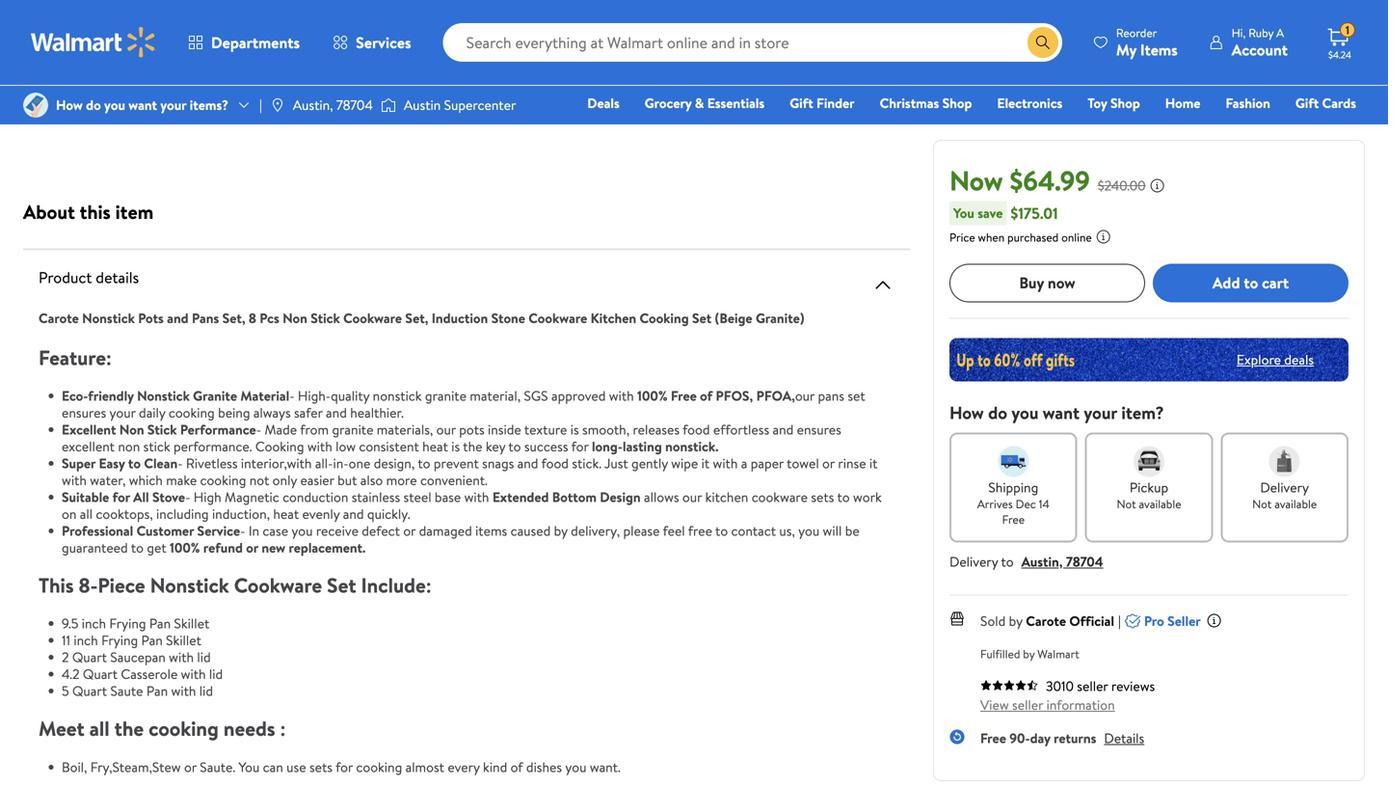 Task type: locate. For each thing, give the bounding box(es) containing it.
0 horizontal spatial stick
[[147, 420, 177, 439]]

learn more about strikethrough prices image
[[1150, 178, 1166, 193]]

0 horizontal spatial the
[[114, 714, 144, 743]]

1 horizontal spatial do
[[989, 401, 1008, 425]]

1 vertical spatial how
[[950, 401, 984, 425]]

cooking up only
[[255, 437, 304, 456]]

departments
[[211, 32, 300, 53]]

oven right 198
[[772, 81, 808, 102]]

1 horizontal spatial for
[[336, 757, 353, 776]]

0 vertical spatial our
[[796, 386, 815, 405]]

pro
[[1145, 611, 1165, 630]]

1 product group from the left
[[27, 0, 206, 126]]

work
[[854, 488, 882, 506]]

1 vertical spatial stone
[[491, 309, 526, 327]]

carote down the product
[[39, 309, 79, 327]]

our inside allows our kitchen cookware sets to work on all cooktops, including induction, heat evenly and quickly.
[[683, 488, 702, 506]]

sets inside allows our kitchen cookware sets to work on all cooktops, including induction, heat evenly and quickly.
[[811, 488, 835, 506]]

granite up complete
[[692, 0, 743, 17]]

2- right grocery
[[696, 99, 707, 115]]

to right easy
[[128, 454, 141, 473]]

0 vertical spatial heat
[[423, 437, 448, 456]]

to left the work
[[838, 488, 850, 506]]

available down intent image for pickup
[[1140, 496, 1182, 512]]

1 horizontal spatial want
[[1043, 401, 1080, 425]]

save
[[978, 203, 1003, 222]]

you
[[954, 203, 975, 222], [239, 757, 260, 776]]

not inside pickup not available
[[1117, 496, 1137, 512]]

safe inside the granite stone pots and pans set 20 piece complete cookware bakeware set nonstick dishwasher oven safe blue
[[812, 81, 841, 102]]

1 vertical spatial by
[[1009, 611, 1023, 630]]

or right 'defect'
[[403, 521, 416, 540]]

1 vertical spatial safe
[[387, 145, 417, 166]]

1 vertical spatial 100%
[[170, 538, 200, 557]]

your for items?
[[160, 95, 186, 114]]

ensures down 'pans'
[[797, 420, 842, 439]]

- left 'made'
[[256, 420, 261, 439]]

want.
[[590, 757, 621, 776]]

| right official on the bottom right of the page
[[1119, 611, 1122, 630]]

0 vertical spatial 78704
[[336, 95, 373, 114]]

registry
[[1135, 121, 1184, 139]]

texture
[[525, 420, 567, 439]]

0 horizontal spatial food
[[542, 454, 569, 473]]

1 vertical spatial |
[[1119, 611, 1122, 630]]

0 horizontal spatial delivery
[[950, 552, 999, 571]]

1 horizontal spatial of
[[700, 386, 713, 405]]

seller right 3010
[[1078, 676, 1109, 695]]

your left items?
[[160, 95, 186, 114]]

1 horizontal spatial sets
[[811, 488, 835, 506]]

and right evenly
[[343, 505, 364, 523]]

evenly
[[302, 505, 340, 523]]

design
[[600, 488, 641, 506]]

the left key
[[463, 437, 483, 456]]

delivery,
[[571, 521, 620, 540]]

carote
[[39, 309, 79, 327], [1026, 611, 1067, 630]]

delivery for to
[[950, 552, 999, 571]]

0 horizontal spatial shop
[[943, 94, 973, 112]]

granite up 'performance'
[[193, 386, 237, 405]]

pans for bakeware
[[692, 17, 723, 39]]

delivery down arrives
[[950, 552, 999, 571]]

2-day shipping
[[31, 68, 103, 85], [475, 68, 546, 85], [253, 99, 325, 115], [696, 99, 768, 115]]

delivery inside delivery not available
[[1261, 478, 1310, 496]]

2 vertical spatial cooking
[[255, 437, 304, 456]]

0 vertical spatial 20
[[753, 17, 771, 39]]

set, left 8
[[222, 309, 246, 327]]

for left all
[[113, 488, 130, 506]]

1 horizontal spatial by
[[1009, 611, 1023, 630]]

0 horizontal spatial how
[[56, 95, 83, 114]]

1 gift from the left
[[790, 94, 814, 112]]

about this item
[[23, 198, 154, 225]]

not for pickup
[[1117, 496, 1137, 512]]

to inside - made from granite materials, our pots inside texture is smooth, releases food effortless and ensures excellent non stick performance. cooking with low consistent heat is the key to success for
[[509, 437, 521, 456]]

being
[[218, 403, 250, 422]]

1 vertical spatial 78704
[[1067, 552, 1104, 571]]

0 horizontal spatial for
[[113, 488, 130, 506]]

and inside our pans set ensures your daily cooking being always safer and healthier.
[[326, 403, 347, 422]]

stick right pcs on the top of page
[[311, 309, 340, 327]]

cooking
[[169, 403, 215, 422], [200, 471, 246, 490], [149, 714, 219, 743], [356, 757, 402, 776]]

- inside - in case you receive defect or damaged items caused by delivery, please feel free to contact us, you will be guaranteed to get
[[240, 521, 245, 540]]

product group
[[27, 0, 206, 126], [249, 0, 428, 166], [471, 0, 650, 136], [692, 0, 872, 126]]

0 vertical spatial the
[[463, 437, 483, 456]]

1 vertical spatial you
[[239, 757, 260, 776]]

and inside - rivetless interior,with all-in-one design, to prevent snags and food stick. just gently wipe it with a paper towel or rinse it with water, which make cooking not only easier but also more convenient.
[[518, 454, 539, 473]]

1
[[1346, 22, 1350, 38]]

2 gift from the left
[[1296, 94, 1320, 112]]

available inside delivery not available
[[1275, 496, 1318, 512]]

0 horizontal spatial oven
[[347, 145, 384, 166]]

 image
[[381, 95, 396, 115]]

3 product group from the left
[[471, 0, 650, 136]]

product details
[[39, 267, 139, 288]]

only
[[273, 471, 297, 490]]

1 horizontal spatial oven
[[772, 81, 808, 102]]

from
[[300, 420, 329, 439]]

403
[[89, 37, 109, 54]]

nonstick down the get
[[150, 571, 229, 599]]

gift finder
[[790, 94, 855, 112]]

buy now
[[1020, 272, 1076, 293]]

our left the pots
[[437, 420, 456, 439]]

lid
[[197, 648, 211, 667], [209, 665, 223, 684], [199, 682, 213, 700]]

or left rinse
[[823, 454, 835, 473]]

198
[[754, 68, 771, 84]]

 image up sets,
[[270, 97, 285, 113]]

shipping down 198
[[727, 99, 768, 115]]

1 vertical spatial heat
[[273, 505, 299, 523]]

ensures up the excellent
[[62, 403, 106, 422]]

1 vertical spatial food
[[542, 454, 569, 473]]

day right &
[[707, 99, 724, 115]]

cookware inside the sensarte nonstick pots and pans set with detachable handle, 8pcs cooking pots and pans set with removable handel, space saving cookware sets, pfoa free, dishwasher ＆ oven safe
[[339, 102, 406, 123]]

our right the allows
[[683, 488, 702, 506]]

free inside shipping arrives dec 14 free
[[1003, 511, 1025, 527]]

product group containing sensarte nonstick pots and pans set with detachable handle, 8pcs cooking pots and pans set with removable handel, space saving cookware sets, pfoa free, dishwasher ＆ oven safe
[[249, 0, 428, 166]]

cookware
[[752, 488, 808, 506]]

excellent
[[62, 437, 115, 456]]

gift inside gift cards registry
[[1296, 94, 1320, 112]]

0 vertical spatial 100%
[[638, 386, 668, 405]]

1 not from the left
[[1117, 496, 1137, 512]]

dishwasher inside the granite stone pots and pans set 20 piece complete cookware bakeware set nonstick dishwasher oven safe blue
[[692, 81, 768, 102]]

for right use at the left
[[336, 757, 353, 776]]

fulfilled
[[981, 645, 1021, 662]]

the inside - made from granite materials, our pots inside texture is smooth, releases food effortless and ensures excellent non stick performance. cooking with low consistent heat is the key to success for
[[463, 437, 483, 456]]

our left 'pans'
[[796, 386, 815, 405]]

austin, down '14'
[[1022, 552, 1063, 571]]

| up sets,
[[259, 95, 262, 114]]

set, left induction
[[405, 309, 429, 327]]

granite inside the granite stone pots and pans set 20 piece complete cookware bakeware set nonstick dishwasher oven safe blue
[[692, 0, 743, 17]]

0 horizontal spatial piece
[[98, 571, 145, 599]]

day for product group containing sensarte nonstick pots and pans set with detachable handle, 8pcs cooking pots and pans set with removable handel, space saving cookware sets, pfoa free, dishwasher ＆ oven safe
[[263, 99, 280, 115]]

nonstick down details
[[82, 309, 135, 327]]

electronics
[[998, 94, 1063, 112]]

explore deals link
[[1230, 342, 1322, 377]]

grocery & essentials
[[645, 94, 765, 112]]

you left can
[[239, 757, 260, 776]]

78704
[[336, 95, 373, 114], [1067, 552, 1104, 571]]

0 vertical spatial how
[[56, 95, 83, 114]]

- for in
[[240, 521, 245, 540]]

cooking inside the sensarte nonstick pots and pans set with detachable handle, 8pcs cooking pots and pans set with removable handel, space saving cookware sets, pfoa free, dishwasher ＆ oven safe
[[249, 60, 305, 81]]

1 horizontal spatial |
[[1119, 611, 1122, 630]]

1 horizontal spatial how
[[950, 401, 984, 425]]

non
[[118, 437, 140, 456]]

1 horizontal spatial you
[[954, 203, 975, 222]]

all
[[133, 488, 149, 506]]

our inside - made from granite materials, our pots inside texture is smooth, releases food effortless and ensures excellent non stick performance. cooking with low consistent heat is the key to success for
[[437, 420, 456, 439]]

up to sixty percent off deals. shop now. image
[[950, 338, 1349, 381]]

customer
[[137, 521, 194, 540]]

2- down 'walmart' image
[[31, 68, 41, 85]]

is up the convenient.
[[452, 437, 460, 456]]

1 vertical spatial sets
[[310, 757, 333, 776]]

not for delivery
[[1253, 496, 1272, 512]]

2- for product group containing sensarte nonstick pots and pans set with detachable handle, 8pcs cooking pots and pans set with removable handel, space saving cookware sets, pfoa free, dishwasher ＆ oven safe
[[253, 99, 263, 115]]

shop right toy at right
[[1111, 94, 1141, 112]]

Search search field
[[443, 23, 1063, 62]]

0 horizontal spatial our
[[437, 420, 456, 439]]

pots inside the granite stone pots and pans set 20 piece complete cookware bakeware set nonstick dishwasher oven safe blue
[[789, 0, 818, 17]]

8-
[[79, 571, 98, 599]]

0 horizontal spatial 20
[[311, 68, 324, 84]]

gift left finder
[[790, 94, 814, 112]]

1 horizontal spatial it
[[870, 454, 878, 473]]

0 horizontal spatial ensures
[[62, 403, 106, 422]]

day up supercenter
[[485, 68, 502, 85]]

shipping
[[61, 68, 103, 85], [505, 68, 546, 85], [283, 99, 325, 115], [727, 99, 768, 115]]

or inside - rivetless interior,with all-in-one design, to prevent snags and food stick. just gently wipe it with a paper towel or rinse it with water, which make cooking not only easier but also more convenient.
[[823, 454, 835, 473]]

2 available from the left
[[1275, 496, 1318, 512]]

20 inside the granite stone pots and pans set 20 piece complete cookware bakeware set nonstick dishwasher oven safe blue
[[753, 17, 771, 39]]

2 vertical spatial by
[[1024, 645, 1035, 662]]

inside
[[488, 420, 522, 439]]

our pans set ensures your daily cooking being always safer and healthier.
[[62, 386, 866, 422]]

0 horizontal spatial |
[[259, 95, 262, 114]]

quart right 5
[[72, 682, 107, 700]]

sets right use at the left
[[310, 757, 333, 776]]

legal information image
[[1096, 229, 1112, 244]]

approved
[[552, 386, 606, 405]]

0 horizontal spatial heat
[[273, 505, 299, 523]]

2 it from the left
[[870, 454, 878, 473]]

1 vertical spatial granite
[[332, 420, 374, 439]]

pans up bakeware
[[692, 17, 723, 39]]

pfoa
[[285, 123, 325, 145]]

cooking down departments
[[249, 60, 305, 81]]

day for product group containing granite stone pots and pans set 20 piece complete cookware bakeware set nonstick dishwasher oven safe blue
[[707, 99, 724, 115]]

with right casserole
[[181, 665, 206, 684]]

releases
[[633, 420, 680, 439]]

departments button
[[172, 19, 316, 66]]

1 vertical spatial non
[[119, 420, 144, 439]]

intent image for delivery image
[[1270, 446, 1301, 477]]

or inside - in case you receive defect or damaged items caused by delivery, please feel free to contact us, you will be guaranteed to get
[[403, 521, 416, 540]]

available inside pickup not available
[[1140, 496, 1182, 512]]

and inside the granite stone pots and pans set 20 piece complete cookware bakeware set nonstick dishwasher oven safe blue
[[822, 0, 846, 17]]

0 vertical spatial stone
[[746, 0, 785, 17]]

debit
[[1241, 121, 1274, 139]]

pans left 8
[[192, 309, 219, 327]]

0 vertical spatial austin,
[[293, 95, 333, 114]]

and down "pfoa,"
[[773, 420, 794, 439]]

austin, 78704 button
[[1022, 552, 1104, 571]]

price when purchased online
[[950, 229, 1092, 245]]

pots up services
[[374, 0, 403, 17]]

2 horizontal spatial your
[[1084, 401, 1118, 425]]

not inside delivery not available
[[1253, 496, 1272, 512]]

your for daily
[[109, 403, 136, 422]]

2 product group from the left
[[249, 0, 428, 166]]

- left in
[[240, 521, 245, 540]]

1 horizontal spatial food
[[683, 420, 710, 439]]

0 vertical spatial do
[[86, 95, 101, 114]]

frying up casserole
[[101, 631, 138, 650]]

1 horizontal spatial our
[[683, 488, 702, 506]]

do down 403
[[86, 95, 101, 114]]

1 vertical spatial want
[[1043, 401, 1080, 425]]

nonstick up excellent non stick performance
[[137, 386, 190, 405]]

oven right ＆
[[347, 145, 384, 166]]

dishwasher inside the sensarte nonstick pots and pans set with detachable handle, 8pcs cooking pots and pans set with removable handel, space saving cookware sets, pfoa free, dishwasher ＆ oven safe
[[249, 145, 324, 166]]

1 horizontal spatial available
[[1275, 496, 1318, 512]]

2- for product group containing granite stone pots and pans set 20 piece complete cookware bakeware set nonstick dishwasher oven safe blue
[[696, 99, 707, 115]]

refund
[[203, 538, 243, 557]]

20
[[753, 17, 771, 39], [311, 68, 324, 84]]

100% right the get
[[170, 538, 200, 557]]

food up wipe
[[683, 420, 710, 439]]

pans for cookware
[[192, 309, 219, 327]]

gift
[[790, 94, 814, 112], [1296, 94, 1320, 112]]

0 horizontal spatial available
[[1140, 496, 1182, 512]]

product
[[39, 267, 92, 288]]

pickup not available
[[1117, 478, 1182, 512]]

0 horizontal spatial 78704
[[336, 95, 373, 114]]

your left the daily
[[109, 403, 136, 422]]

with left low
[[308, 437, 332, 456]]

contact
[[732, 521, 776, 540]]

granite
[[692, 0, 743, 17], [193, 386, 237, 405]]

0 horizontal spatial set,
[[222, 309, 246, 327]]

1 horizontal spatial the
[[463, 437, 483, 456]]

0 vertical spatial you
[[954, 203, 975, 222]]

how for how do you want your items?
[[56, 95, 83, 114]]

intent image for shipping image
[[999, 446, 1029, 477]]

by right fulfilled
[[1024, 645, 1035, 662]]

want for item?
[[1043, 401, 1080, 425]]

by for sold
[[1009, 611, 1023, 630]]

1 shop from the left
[[943, 94, 973, 112]]

1 vertical spatial granite
[[193, 386, 237, 405]]

information
[[1047, 695, 1116, 714]]

cooking right the daily
[[169, 403, 215, 422]]

safe inside the sensarte nonstick pots and pans set with detachable handle, 8pcs cooking pots and pans set with removable handel, space saving cookware sets, pfoa free, dishwasher ＆ oven safe
[[387, 145, 417, 166]]

2- for product group containing 403
[[31, 68, 41, 85]]

pans left handle,
[[277, 17, 307, 39]]

pro seller info image
[[1207, 613, 1223, 628]]

- inside - rivetless interior,with all-in-one design, to prevent snags and food stick. just gently wipe it with a paper towel or rinse it with water, which make cooking not only easier but also more convenient.
[[178, 454, 183, 473]]

0 horizontal spatial by
[[554, 521, 568, 540]]

purchased
[[1008, 229, 1059, 245]]

1 horizontal spatial 20
[[753, 17, 771, 39]]

piece down guaranteed
[[98, 571, 145, 599]]

sets
[[811, 488, 835, 506], [310, 757, 333, 776]]

78704 up free, at left top
[[336, 95, 373, 114]]

is
[[571, 420, 579, 439], [452, 437, 460, 456]]

one
[[1209, 121, 1238, 139]]

your inside our pans set ensures your daily cooking being always safer and healthier.
[[109, 403, 136, 422]]

1 horizontal spatial gift
[[1296, 94, 1320, 112]]

details
[[96, 267, 139, 288]]

arrives
[[978, 496, 1013, 512]]

2 horizontal spatial our
[[796, 386, 815, 405]]

9.5
[[62, 614, 79, 633]]

walmart image
[[31, 27, 156, 58]]

bottom
[[552, 488, 597, 506]]

do for how do you want your item?
[[989, 401, 1008, 425]]

pots for 8pcs
[[374, 0, 403, 17]]

us,
[[780, 521, 795, 540]]

1 horizontal spatial granite
[[425, 386, 467, 405]]

0 vertical spatial all
[[80, 505, 93, 523]]

0 horizontal spatial do
[[86, 95, 101, 114]]

2 shop from the left
[[1111, 94, 1141, 112]]

and up the austin, 78704
[[342, 60, 366, 81]]

1 horizontal spatial stone
[[746, 0, 785, 17]]

not
[[1117, 496, 1137, 512], [1253, 496, 1272, 512]]

effortless
[[714, 420, 770, 439]]

0 vertical spatial granite
[[425, 386, 467, 405]]

inch right 11
[[74, 631, 98, 650]]

buy now button
[[950, 264, 1146, 302]]

sets up will
[[811, 488, 835, 506]]

0 vertical spatial oven
[[772, 81, 808, 102]]

$4.24
[[1329, 48, 1352, 61]]

your for item?
[[1084, 401, 1118, 425]]

new
[[262, 538, 286, 557]]

1 vertical spatial free
[[1003, 511, 1025, 527]]

4 product group from the left
[[692, 0, 872, 126]]

0 vertical spatial piece
[[774, 17, 811, 39]]

carote up walmart
[[1026, 611, 1067, 630]]

grocery & essentials link
[[636, 93, 774, 113]]

stick
[[311, 309, 340, 327], [147, 420, 177, 439]]

piece right complete
[[774, 17, 811, 39]]

1 vertical spatial our
[[437, 420, 456, 439]]

pans inside the granite stone pots and pans set 20 piece complete cookware bakeware set nonstick dishwasher oven safe blue
[[692, 17, 723, 39]]

your left item?
[[1084, 401, 1118, 425]]

0 vertical spatial carote
[[39, 309, 79, 327]]

stone
[[746, 0, 785, 17], [491, 309, 526, 327]]

set down the replacement.
[[327, 571, 356, 599]]

frying up saucepan
[[109, 614, 146, 633]]

set up austin
[[404, 60, 426, 81]]

0 horizontal spatial want
[[129, 95, 157, 114]]

cooking left almost
[[356, 757, 402, 776]]

0 vertical spatial sets
[[811, 488, 835, 506]]

ensures inside - made from granite materials, our pots inside texture is smooth, releases food effortless and ensures excellent non stick performance. cooking with low consistent heat is the key to success for
[[797, 420, 842, 439]]

quart right 2
[[72, 648, 107, 667]]

of right kind on the left of the page
[[511, 757, 523, 776]]

nonstick inside the granite stone pots and pans set 20 piece complete cookware bakeware set nonstick dishwasher oven safe blue
[[786, 60, 845, 81]]

in-
[[333, 454, 349, 473]]

cart
[[1263, 272, 1290, 293]]

1 horizontal spatial carote
[[1026, 611, 1067, 630]]

1 available from the left
[[1140, 496, 1182, 512]]

cooking inside - rivetless interior,with all-in-one design, to prevent snags and food stick. just gently wipe it with a paper towel or rinse it with water, which make cooking not only easier but also more convenient.
[[200, 471, 246, 490]]

can
[[263, 757, 283, 776]]

to right key
[[509, 437, 521, 456]]

kitchen
[[591, 309, 637, 327]]

0 horizontal spatial your
[[109, 403, 136, 422]]

granite
[[425, 386, 467, 405], [332, 420, 374, 439]]

food left the stick.
[[542, 454, 569, 473]]

just
[[605, 454, 629, 473]]

1 vertical spatial stick
[[147, 420, 177, 439]]

one
[[349, 454, 371, 473]]

1 vertical spatial austin,
[[1022, 552, 1063, 571]]

skillet up casserole
[[166, 631, 201, 650]]

one debit link
[[1201, 120, 1283, 140]]

 image
[[23, 93, 48, 118], [270, 97, 285, 113]]

0 horizontal spatial seller
[[1013, 695, 1044, 714]]

it right wipe
[[702, 454, 710, 473]]

nonstick up handle,
[[311, 0, 370, 17]]

0 horizontal spatial dishwasher
[[249, 145, 324, 166]]

saute.
[[200, 757, 235, 776]]

the
[[463, 437, 483, 456], [114, 714, 144, 743]]

- inside - made from granite materials, our pots inside texture is smooth, releases food effortless and ensures excellent non stick performance. cooking with low consistent heat is the key to success for
[[256, 420, 261, 439]]

1 horizontal spatial seller
[[1078, 676, 1109, 695]]

services
[[356, 32, 411, 53]]

available for delivery
[[1275, 496, 1318, 512]]

0 vertical spatial want
[[129, 95, 157, 114]]

2 not from the left
[[1253, 496, 1272, 512]]

include:
[[361, 571, 432, 599]]

skillet
[[174, 614, 210, 633], [166, 631, 201, 650]]

1 horizontal spatial ensures
[[797, 420, 842, 439]]

1 vertical spatial the
[[114, 714, 144, 743]]

pro seller
[[1145, 611, 1201, 630]]

intent image for pickup image
[[1134, 446, 1165, 477]]

you up price
[[954, 203, 975, 222]]

available down intent image for delivery
[[1275, 496, 1318, 512]]

it right rinse
[[870, 454, 878, 473]]

walmart
[[1038, 645, 1080, 662]]

2 horizontal spatial for
[[572, 437, 589, 456]]

you inside you save $175.01
[[954, 203, 975, 222]]

pots for stick
[[138, 309, 164, 327]]

oven inside the granite stone pots and pans set 20 piece complete cookware bakeware set nonstick dishwasher oven safe blue
[[772, 81, 808, 102]]

1 vertical spatial do
[[989, 401, 1008, 425]]



Task type: vqa. For each thing, say whether or not it's contained in the screenshot.
Search in deals search field
no



Task type: describe. For each thing, give the bounding box(es) containing it.
food inside - made from granite materials, our pots inside texture is smooth, releases food effortless and ensures excellent non stick performance. cooking with low consistent heat is the key to success for
[[683, 420, 710, 439]]

set up bakeware
[[727, 17, 749, 39]]

you right us,
[[799, 521, 820, 540]]

product details image
[[872, 273, 895, 297]]

you down 403
[[104, 95, 125, 114]]

to left the get
[[131, 538, 144, 557]]

heat inside allows our kitchen cookware sets to work on all cooktops, including induction, heat evenly and quickly.
[[273, 505, 299, 523]]

1 horizontal spatial stick
[[311, 309, 340, 327]]

day down 'view seller information'
[[1031, 728, 1051, 747]]

want for items?
[[129, 95, 157, 114]]

reorder my items
[[1117, 25, 1178, 60]]

bakeware
[[692, 60, 756, 81]]

quart right 4.2
[[83, 665, 118, 684]]

materials,
[[377, 420, 433, 439]]

material,
[[470, 386, 521, 405]]

cooking inside our pans set ensures your daily cooking being always safer and healthier.
[[169, 403, 215, 422]]

0 horizontal spatial granite
[[193, 386, 237, 405]]

Walmart Site-Wide search field
[[443, 23, 1063, 62]]

- for made
[[256, 420, 261, 439]]

pans
[[818, 386, 845, 405]]

gift for finder
[[790, 94, 814, 112]]

to inside button
[[1245, 272, 1259, 293]]

rinse
[[838, 454, 867, 473]]

christmas shop
[[880, 94, 973, 112]]

2 vertical spatial free
[[981, 728, 1007, 747]]

performance.
[[174, 437, 252, 456]]

1 it from the left
[[702, 454, 710, 473]]

pots up the austin, 78704
[[308, 60, 338, 81]]

ensures inside our pans set ensures your daily cooking being always safer and healthier.
[[62, 403, 106, 422]]

electronics link
[[989, 93, 1072, 113]]

on
[[62, 505, 77, 523]]

pan up casserole
[[141, 631, 163, 650]]

0 horizontal spatial carote
[[39, 309, 79, 327]]

feature:
[[39, 343, 112, 372]]

cookware inside the granite stone pots and pans set 20 piece complete cookware bakeware set nonstick dishwasher oven safe blue
[[763, 39, 830, 60]]

gift for cards
[[1296, 94, 1320, 112]]

shop for christmas shop
[[943, 94, 973, 112]]

you save $175.01
[[954, 202, 1059, 224]]

nonstick.
[[666, 437, 719, 456]]

details button
[[1105, 728, 1145, 747]]

pickup
[[1130, 478, 1169, 496]]

day for product group containing 403
[[41, 68, 58, 85]]

oven inside the sensarte nonstick pots and pans set with detachable handle, 8pcs cooking pots and pans set with removable handel, space saving cookware sets, pfoa free, dishwasher ＆ oven safe
[[347, 145, 384, 166]]

saute
[[110, 682, 143, 700]]

pans for cooking
[[277, 17, 307, 39]]

- left the high-
[[290, 386, 295, 405]]

stone inside the granite stone pots and pans set 20 piece complete cookware bakeware set nonstick dishwasher oven safe blue
[[746, 0, 785, 17]]

gift finder link
[[781, 93, 864, 113]]

sold by carote official
[[981, 611, 1115, 630]]

reorder
[[1117, 25, 1158, 41]]

you left 'want.'
[[566, 757, 587, 776]]

inch right 9.5
[[82, 614, 106, 633]]

item?
[[1122, 401, 1165, 425]]

with left 8pcs
[[337, 17, 366, 39]]

now
[[1048, 272, 1076, 293]]

2 vertical spatial for
[[336, 757, 353, 776]]

1 vertical spatial piece
[[98, 571, 145, 599]]

heat inside - made from granite materials, our pots inside texture is smooth, releases food effortless and ensures excellent non stick performance. cooking with low consistent heat is the key to success for
[[423, 437, 448, 456]]

free,
[[329, 123, 363, 145]]

5
[[62, 682, 69, 700]]

available for pickup
[[1140, 496, 1182, 512]]

clean
[[144, 454, 178, 473]]

2- for product group containing 110
[[475, 68, 485, 85]]

delivery to austin, 78704
[[950, 552, 1104, 571]]

quality
[[331, 386, 370, 405]]

pan up saucepan
[[149, 614, 171, 633]]

kind
[[483, 757, 508, 776]]

austin, 78704
[[293, 95, 373, 114]]

0 vertical spatial |
[[259, 95, 262, 114]]

replacement.
[[289, 538, 366, 557]]

with left "a" at the right of page
[[713, 454, 738, 473]]

all inside allows our kitchen cookware sets to work on all cooktops, including induction, heat evenly and quickly.
[[80, 505, 93, 523]]

product group containing 110
[[471, 0, 650, 136]]

shipping down 110
[[505, 68, 546, 85]]

please
[[623, 521, 660, 540]]

0 vertical spatial of
[[700, 386, 713, 405]]

toy shop
[[1088, 94, 1141, 112]]

granite inside - made from granite materials, our pots inside texture is smooth, releases food effortless and ensures excellent non stick performance. cooking with low consistent heat is the key to success for
[[332, 420, 374, 439]]

fashion
[[1226, 94, 1271, 112]]

easy
[[99, 454, 125, 473]]

nonstick
[[373, 386, 422, 405]]

induction
[[432, 309, 488, 327]]

shipping down 403
[[61, 68, 103, 85]]

with right saucepan
[[169, 648, 194, 667]]

pots
[[459, 420, 485, 439]]

official
[[1070, 611, 1115, 630]]

with left the water,
[[62, 471, 87, 490]]

shop for toy shop
[[1111, 94, 1141, 112]]

my
[[1117, 39, 1137, 60]]

with up smooth, at left bottom
[[609, 386, 634, 405]]

professional
[[62, 521, 133, 540]]

a
[[741, 454, 748, 473]]

water,
[[90, 471, 126, 490]]

saucepan
[[110, 648, 166, 667]]

seller for 3010
[[1078, 676, 1109, 695]]

handel,
[[359, 81, 410, 102]]

day for product group containing 110
[[485, 68, 502, 85]]

you right the case
[[292, 521, 313, 540]]

cooking up saute.
[[149, 714, 219, 743]]

0 horizontal spatial is
[[452, 437, 460, 456]]

- for rivetless
[[178, 454, 183, 473]]

with up meet all the cooking needs :
[[171, 682, 196, 700]]

by inside - in case you receive defect or damaged items caused by delivery, please feel free to contact us, you will be guaranteed to get
[[554, 521, 568, 540]]

skillet down this 8-piece nonstick cookware set include:
[[174, 614, 210, 633]]

and inside - made from granite materials, our pots inside texture is smooth, releases food effortless and ensures excellent non stick performance. cooking with low consistent heat is the key to success for
[[773, 420, 794, 439]]

- rivetless interior,with all-in-one design, to prevent snags and food stick. just gently wipe it with a paper towel or rinse it with water, which make cooking not only easier but also more convenient.
[[62, 454, 878, 490]]

0 horizontal spatial sets
[[310, 757, 333, 776]]

product group containing 403
[[27, 0, 206, 126]]

case
[[263, 521, 288, 540]]

1 horizontal spatial non
[[283, 309, 308, 327]]

1 horizontal spatial 100%
[[638, 386, 668, 405]]

and up space
[[249, 17, 273, 39]]

or left saute.
[[184, 757, 197, 776]]

cards
[[1323, 94, 1357, 112]]

extended
[[493, 488, 549, 506]]

pans down services
[[369, 60, 400, 81]]

pan right saute
[[146, 682, 168, 700]]

sensarte
[[249, 0, 307, 17]]

you up the intent image for shipping
[[1012, 401, 1039, 425]]

lasting
[[623, 437, 662, 456]]

home link
[[1157, 93, 1210, 113]]

$175.01
[[1011, 202, 1059, 224]]

induction,
[[212, 505, 270, 523]]

food inside - rivetless interior,with all-in-one design, to prevent snags and food stick. just gently wipe it with a paper towel or rinse it with water, which make cooking not only easier but also more convenient.
[[542, 454, 569, 473]]

allows
[[644, 488, 680, 506]]

1 vertical spatial cooking
[[640, 309, 689, 327]]

$240.00
[[1098, 176, 1146, 195]]

services button
[[316, 19, 428, 66]]

9.5 inch frying pan skillet 11 inch frying pan skillet 2 quart saucepan with lid 4.2 quart casserole with lid 5 quart saute pan with lid
[[62, 614, 223, 700]]

item
[[115, 198, 154, 225]]

1 vertical spatial carote
[[1026, 611, 1067, 630]]

search icon image
[[1036, 35, 1051, 50]]

with up sets,
[[249, 81, 277, 102]]

deals
[[588, 94, 620, 112]]

4.2
[[62, 665, 80, 684]]

to left austin, 78704 button
[[1002, 552, 1014, 571]]

success
[[525, 437, 569, 456]]

2 set, from the left
[[405, 309, 429, 327]]

online
[[1062, 229, 1092, 245]]

essentials
[[708, 94, 765, 112]]

and left 8
[[167, 309, 189, 327]]

about
[[23, 198, 75, 225]]

0 vertical spatial free
[[671, 386, 697, 405]]

1 horizontal spatial 78704
[[1067, 552, 1104, 571]]

1 vertical spatial for
[[113, 488, 130, 506]]

our inside our pans set ensures your daily cooking being always safer and healthier.
[[796, 386, 815, 405]]

4.706 stars out of 5, based on 3010 seller reviews element
[[981, 679, 1039, 691]]

or left new
[[246, 538, 258, 557]]

gift cards registry
[[1135, 94, 1357, 139]]

meet
[[39, 714, 85, 743]]

do for how do you want your items?
[[86, 95, 101, 114]]

cooking inside - made from granite materials, our pots inside texture is smooth, releases food effortless and ensures excellent non stick performance. cooking with low consistent heat is the key to success for
[[255, 437, 304, 456]]

product group containing granite stone pots and pans set 20 piece complete cookware bakeware set nonstick dishwasher oven safe blue
[[692, 0, 872, 126]]

1 vertical spatial of
[[511, 757, 523, 776]]

1 horizontal spatial is
[[571, 420, 579, 439]]

piece inside the granite stone pots and pans set 20 piece complete cookware bakeware set nonstick dishwasher oven safe blue
[[774, 17, 811, 39]]

pots for cookware
[[789, 0, 818, 17]]

0 horizontal spatial 100%
[[170, 538, 200, 557]]

1 set, from the left
[[222, 309, 246, 327]]

with inside - made from granite materials, our pots inside texture is smooth, releases food effortless and ensures excellent non stick performance. cooking with low consistent heat is the key to success for
[[308, 437, 332, 456]]

fulfilled by walmart
[[981, 645, 1080, 662]]

snags
[[482, 454, 514, 473]]

for inside - made from granite materials, our pots inside texture is smooth, releases food effortless and ensures excellent non stick performance. cooking with low consistent heat is the key to success for
[[572, 437, 589, 456]]

key
[[486, 437, 506, 456]]

set right bakeware
[[760, 60, 782, 81]]

excellent
[[62, 420, 116, 439]]

to inside - rivetless interior,with all-in-one design, to prevent snags and food stick. just gently wipe it with a paper towel or rinse it with water, which make cooking not only easier but also more convenient.
[[418, 454, 431, 473]]

3010
[[1046, 676, 1074, 695]]

nonstick inside the sensarte nonstick pots and pans set with detachable handle, 8pcs cooking pots and pans set with removable handel, space saving cookware sets, pfoa free, dishwasher ＆ oven safe
[[311, 0, 370, 17]]

seller for view
[[1013, 695, 1044, 714]]

gift cards link
[[1287, 93, 1366, 113]]

1 vertical spatial all
[[89, 714, 110, 743]]

defect
[[362, 521, 400, 540]]

ruby
[[1249, 25, 1274, 41]]

- left high
[[185, 488, 190, 506]]

set right sensarte
[[311, 17, 333, 39]]

suitable for all stove - high magnetic conduction stainless steel base with extended bottom design
[[62, 488, 641, 506]]

base
[[435, 488, 461, 506]]

set left (beige
[[692, 309, 712, 327]]

to right free
[[716, 521, 728, 540]]

smooth,
[[583, 420, 630, 439]]

shipping up pfoa
[[283, 99, 325, 115]]

 image for austin, 78704
[[270, 97, 285, 113]]

how for how do you want your item?
[[950, 401, 984, 425]]

with right 'base'
[[464, 488, 489, 506]]

100% refund or new replacement.
[[170, 538, 366, 557]]

carote nonstick pots and pans set, 8 pcs non stick cookware set, induction stone cookware kitchen cooking set (beige granite)
[[39, 309, 805, 327]]

prevent
[[434, 454, 479, 473]]

every
[[448, 757, 480, 776]]

explore deals
[[1237, 350, 1315, 369]]

all-
[[315, 454, 333, 473]]

removable
[[281, 81, 355, 102]]

long-lasting nonstick.
[[592, 437, 719, 456]]

steel
[[404, 488, 432, 506]]

and inside allows our kitchen cookware sets to work on all cooktops, including induction, heat evenly and quickly.
[[343, 505, 364, 523]]

delivery for not
[[1261, 478, 1310, 496]]

by for fulfilled
[[1024, 645, 1035, 662]]

 image for how do you want your items?
[[23, 93, 48, 118]]

to inside allows our kitchen cookware sets to work on all cooktops, including induction, heat evenly and quickly.
[[838, 488, 850, 506]]



